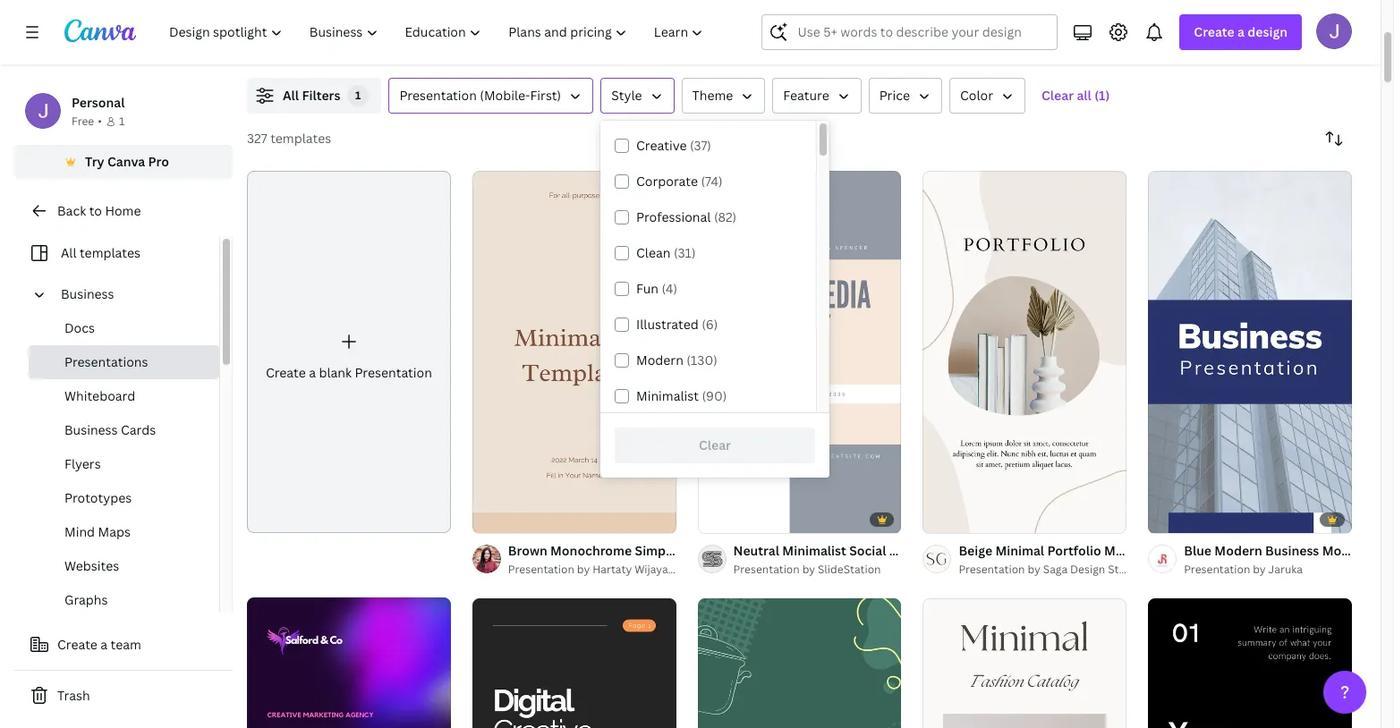 Task type: locate. For each thing, give the bounding box(es) containing it.
by left the saga
[[1028, 562, 1041, 577]]

clear inside clear all (1) "button"
[[1042, 87, 1074, 104]]

of inside "link"
[[1169, 513, 1182, 525]]

of for blue modern business mobile-first
[[1169, 513, 1182, 525]]

all left filters
[[283, 87, 299, 104]]

all inside all templates link
[[61, 244, 77, 261]]

presentation by hartaty wijaya 黃意清 link
[[508, 561, 703, 579]]

modern down illustrated
[[636, 352, 684, 369]]

clear for clear
[[699, 436, 731, 453]]

modern (130)
[[636, 352, 718, 369]]

presentation down top level navigation element
[[400, 87, 477, 104]]

presentation right 黃意清
[[734, 562, 800, 577]]

graphs
[[64, 592, 108, 609]]

0 vertical spatial a
[[1238, 23, 1245, 40]]

None search field
[[762, 14, 1058, 50]]

1 for 1 of 11
[[936, 513, 941, 525]]

1 for 1 of 15
[[1161, 513, 1166, 525]]

all
[[283, 87, 299, 104], [61, 244, 77, 261]]

1 inside 1 of 7 link
[[485, 513, 490, 525]]

presentation (mobile-first) button
[[389, 78, 594, 114]]

home
[[105, 202, 141, 219]]

a inside button
[[101, 636, 108, 653]]

websites link
[[29, 550, 219, 584]]

(1)
[[1095, 87, 1110, 104]]

create a blank presentation link
[[247, 171, 451, 533]]

0 horizontal spatial modern
[[636, 352, 684, 369]]

0 vertical spatial create
[[1194, 23, 1235, 40]]

1 left 15
[[1161, 513, 1166, 525]]

presentation
[[400, 87, 477, 104], [355, 365, 432, 382], [1150, 542, 1228, 559], [508, 562, 575, 577], [734, 562, 800, 577], [959, 562, 1025, 577], [1184, 562, 1251, 577]]

clear all (1)
[[1042, 87, 1110, 104]]

0 horizontal spatial clear
[[699, 436, 731, 453]]

maps
[[98, 524, 131, 541]]

clear button
[[615, 427, 815, 463]]

1 horizontal spatial a
[[309, 365, 316, 382]]

business up docs
[[61, 286, 114, 303]]

templates right "327"
[[270, 130, 331, 147]]

create left design
[[1194, 23, 1235, 40]]

(31)
[[674, 244, 696, 261]]

beige minimal portfolio mobile presentation presentation by saga design studio
[[959, 542, 1228, 577]]

presentation inside blue modern business mobile-first presentation by jaruka
[[1184, 562, 1251, 577]]

theme
[[692, 87, 733, 104]]

clear left all
[[1042, 87, 1074, 104]]

2 horizontal spatial a
[[1238, 23, 1245, 40]]

corporate (74)
[[636, 173, 723, 190]]

presentations
[[64, 354, 148, 371]]

of left 15
[[1169, 513, 1182, 525]]

presentation inside presentation by hartaty wijaya 黃意清 link
[[508, 562, 575, 577]]

create inside button
[[57, 636, 97, 653]]

business up 'jaruka'
[[1266, 542, 1320, 559]]

(mobile-
[[480, 87, 530, 104]]

fun
[[636, 280, 659, 297]]

corporate
[[636, 173, 698, 190]]

creative (37)
[[636, 137, 711, 154]]

by left the slidestation
[[803, 562, 815, 577]]

0 vertical spatial templates
[[270, 130, 331, 147]]

presentation down blue
[[1184, 562, 1251, 577]]

business link
[[54, 277, 209, 311]]

prototypes link
[[29, 482, 219, 516]]

2 vertical spatial a
[[101, 636, 108, 653]]

presentation by slidestation
[[734, 562, 881, 577]]

1 horizontal spatial of
[[944, 513, 957, 525]]

business up flyers
[[64, 422, 118, 439]]

0 horizontal spatial templates
[[80, 244, 140, 261]]

1 inside 1 of 11 link
[[936, 513, 941, 525]]

mind maps link
[[29, 516, 219, 550]]

1 horizontal spatial clear
[[1042, 87, 1074, 104]]

beige minimal portfolio mobile presentation image
[[923, 171, 1127, 533]]

1 right filters
[[355, 88, 362, 103]]

presentation down the beige
[[959, 562, 1025, 577]]

business cards link
[[29, 414, 219, 448]]

0 horizontal spatial of
[[493, 513, 506, 525]]

create for create a team
[[57, 636, 97, 653]]

clear for clear all (1)
[[1042, 87, 1074, 104]]

1 inside "1 of 15" "link"
[[1161, 513, 1166, 525]]

1 vertical spatial create
[[266, 365, 306, 382]]

1 left 7
[[485, 513, 490, 525]]

7
[[509, 513, 514, 525]]

a for design
[[1238, 23, 1245, 40]]

canva
[[107, 153, 145, 170]]

presentation right blank
[[355, 365, 432, 382]]

a left blank
[[309, 365, 316, 382]]

price button
[[869, 78, 942, 114]]

a
[[1238, 23, 1245, 40], [309, 365, 316, 382], [101, 636, 108, 653]]

create a design
[[1194, 23, 1288, 40]]

0 horizontal spatial a
[[101, 636, 108, 653]]

0 horizontal spatial create
[[57, 636, 97, 653]]

a inside dropdown button
[[1238, 23, 1245, 40]]

create left blank
[[266, 365, 306, 382]]

1 vertical spatial clear
[[699, 436, 731, 453]]

business for business cards
[[64, 422, 118, 439]]

whiteboard
[[64, 388, 135, 405]]

Search search field
[[798, 15, 1047, 49]]

1 of 15 link
[[1148, 171, 1352, 533]]

modern up presentation by jaruka link
[[1215, 542, 1263, 559]]

trash
[[57, 687, 90, 704]]

1 vertical spatial business
[[64, 422, 118, 439]]

of left 11
[[944, 513, 957, 525]]

all down back
[[61, 244, 77, 261]]

all for all templates
[[61, 244, 77, 261]]

1 horizontal spatial templates
[[270, 130, 331, 147]]

of
[[493, 513, 506, 525], [944, 513, 957, 525], [1169, 513, 1182, 525]]

1 vertical spatial templates
[[80, 244, 140, 261]]

slidestation
[[818, 562, 881, 577]]

gray orange simple creative agency responsive presentation image
[[472, 599, 676, 729]]

1 vertical spatial all
[[61, 244, 77, 261]]

flyers link
[[29, 448, 219, 482]]

presentation by slidestation link
[[734, 561, 902, 579]]

0 vertical spatial clear
[[1042, 87, 1074, 104]]

0 vertical spatial modern
[[636, 352, 684, 369]]

0 vertical spatial business
[[61, 286, 114, 303]]

pro
[[148, 153, 169, 170]]

1
[[355, 88, 362, 103], [119, 114, 125, 129], [485, 513, 490, 525], [936, 513, 941, 525], [1161, 513, 1166, 525]]

0 vertical spatial all
[[283, 87, 299, 104]]

docs link
[[29, 311, 219, 345]]

templates
[[270, 130, 331, 147], [80, 244, 140, 261]]

create a blank presentation element
[[247, 171, 451, 533]]

minimalist (90)
[[636, 388, 727, 405]]

1 left 11
[[936, 513, 941, 525]]

1 right •
[[119, 114, 125, 129]]

黃意清
[[671, 562, 703, 577]]

presentation down 15
[[1150, 542, 1228, 559]]

create inside dropdown button
[[1194, 23, 1235, 40]]

create down graphs on the bottom
[[57, 636, 97, 653]]

create
[[1194, 23, 1235, 40], [266, 365, 306, 382], [57, 636, 97, 653]]

by left 'jaruka'
[[1253, 562, 1266, 577]]

to
[[89, 202, 102, 219]]

1 vertical spatial modern
[[1215, 542, 1263, 559]]

1 horizontal spatial modern
[[1215, 542, 1263, 559]]

templates down back to home
[[80, 244, 140, 261]]

a left team
[[101, 636, 108, 653]]

create for create a blank presentation
[[266, 365, 306, 382]]

mind maps
[[64, 524, 131, 541]]

free •
[[72, 114, 102, 129]]

illustrated
[[636, 316, 699, 333]]

personal
[[72, 94, 125, 111]]

team
[[111, 636, 141, 653]]

11
[[959, 513, 970, 525]]

1 of 15
[[1161, 513, 1196, 525]]

modern inside blue modern business mobile-first presentation by jaruka
[[1215, 542, 1263, 559]]

2 horizontal spatial of
[[1169, 513, 1182, 525]]

mind
[[64, 524, 95, 541]]

2 horizontal spatial create
[[1194, 23, 1235, 40]]

•
[[98, 114, 102, 129]]

filters
[[302, 87, 341, 104]]

mobile-
[[1323, 542, 1369, 559]]

clear inside clear button
[[699, 436, 731, 453]]

1 horizontal spatial create
[[266, 365, 306, 382]]

design
[[1248, 23, 1288, 40]]

1 vertical spatial a
[[309, 365, 316, 382]]

presentation down 7
[[508, 562, 575, 577]]

blue modern business mobile-first presentation image
[[1148, 171, 1352, 533]]

1 horizontal spatial all
[[283, 87, 299, 104]]

(6)
[[702, 316, 718, 333]]

price
[[880, 87, 910, 104]]

0 horizontal spatial all
[[61, 244, 77, 261]]

2 vertical spatial create
[[57, 636, 97, 653]]

business for business
[[61, 286, 114, 303]]

of left 7
[[493, 513, 506, 525]]

2 vertical spatial business
[[1266, 542, 1320, 559]]

create a team
[[57, 636, 141, 653]]

business inside blue modern business mobile-first presentation by jaruka
[[1266, 542, 1320, 559]]

by
[[577, 562, 590, 577], [803, 562, 815, 577], [1028, 562, 1041, 577], [1253, 562, 1266, 577]]

clear down "(90)"
[[699, 436, 731, 453]]

a left design
[[1238, 23, 1245, 40]]

illustrated (6)
[[636, 316, 718, 333]]



Task type: vqa. For each thing, say whether or not it's contained in the screenshot.
(37) on the top of the page
yes



Task type: describe. For each thing, give the bounding box(es) containing it.
1 filter options selected element
[[348, 85, 369, 107]]

cards
[[121, 422, 156, 439]]

presentation inside presentation (mobile-first) "button"
[[400, 87, 477, 104]]

top level navigation element
[[158, 14, 719, 50]]

try
[[85, 153, 104, 170]]

docs
[[64, 320, 95, 337]]

(82)
[[714, 209, 737, 226]]

back
[[57, 202, 86, 219]]

beige
[[959, 542, 993, 559]]

(90)
[[702, 388, 727, 405]]

by inside the beige minimal portfolio mobile presentation presentation by saga design studio
[[1028, 562, 1041, 577]]

create a blank presentation
[[266, 365, 432, 382]]

first
[[1369, 542, 1394, 559]]

(4)
[[662, 280, 678, 297]]

prototypes
[[64, 490, 132, 507]]

1 of 11
[[936, 513, 970, 525]]

try canva pro button
[[14, 145, 233, 179]]

free
[[72, 114, 94, 129]]

of for beige minimal portfolio mobile presentation
[[944, 513, 957, 525]]

all
[[1077, 87, 1092, 104]]

create a team button
[[14, 627, 233, 663]]

clean
[[636, 244, 671, 261]]

brown monochrome simple minimalist mobile-first presentation image
[[472, 171, 676, 533]]

mobile
[[1105, 542, 1147, 559]]

saga
[[1043, 562, 1068, 577]]

a for team
[[101, 636, 108, 653]]

all templates
[[61, 244, 140, 261]]

by left hartaty
[[577, 562, 590, 577]]

minimalist
[[636, 388, 699, 405]]

studio
[[1108, 562, 1142, 577]]

Sort by button
[[1317, 121, 1352, 157]]

whiteboard link
[[29, 379, 219, 414]]

color
[[960, 87, 994, 104]]

blue modern business mobile-first presentation by jaruka
[[1184, 542, 1394, 577]]

1 inside 1 filter options selected element
[[355, 88, 362, 103]]

black and white corporate technology mobile-first presentation image
[[1148, 599, 1352, 729]]

hartaty
[[593, 562, 632, 577]]

try canva pro
[[85, 153, 169, 170]]

presentation inside presentation by slidestation link
[[734, 562, 800, 577]]

design
[[1070, 562, 1106, 577]]

jacob simon image
[[1317, 13, 1352, 49]]

graphs link
[[29, 584, 219, 618]]

templates for all templates
[[80, 244, 140, 261]]

1 of 7
[[485, 513, 514, 525]]

color button
[[950, 78, 1026, 114]]

websites
[[64, 558, 119, 575]]

minimalist fashion brand catalog mobile presentation image
[[923, 599, 1127, 729]]

create for create a design
[[1194, 23, 1235, 40]]

1 of 11 link
[[923, 171, 1127, 533]]

black pink purple modern gradient blur creative company profile mobile-first presentation image
[[247, 598, 451, 729]]

presentation (mobile-first)
[[400, 87, 561, 104]]

jaruka
[[1269, 562, 1303, 577]]

clear all (1) button
[[1033, 78, 1119, 114]]

style button
[[601, 78, 674, 114]]

create a design button
[[1180, 14, 1302, 50]]

1 for 1
[[119, 114, 125, 129]]

all filters
[[283, 87, 341, 104]]

a for blank
[[309, 365, 316, 382]]

(74)
[[701, 173, 723, 190]]

minimal
[[996, 542, 1045, 559]]

green and yellow creative restaurant promotion mobile first presentation image
[[698, 599, 902, 729]]

trash link
[[14, 678, 233, 714]]

neutral minimalist social media strategy mobile-first presentation image
[[698, 171, 902, 533]]

templates for 327 templates
[[270, 130, 331, 147]]

(130)
[[687, 352, 718, 369]]

portfolio
[[1048, 542, 1102, 559]]

feature button
[[773, 78, 862, 114]]

business cards
[[64, 422, 156, 439]]

feature
[[783, 87, 829, 104]]

professional
[[636, 209, 711, 226]]

wijaya
[[635, 562, 668, 577]]

by inside blue modern business mobile-first presentation by jaruka
[[1253, 562, 1266, 577]]

all for all filters
[[283, 87, 299, 104]]

professional (82)
[[636, 209, 737, 226]]

back to home
[[57, 202, 141, 219]]

1 for 1 of 7
[[485, 513, 490, 525]]

presentation inside create a blank presentation element
[[355, 365, 432, 382]]

327 templates
[[247, 130, 331, 147]]

blue modern business mobile-first link
[[1184, 541, 1394, 561]]

15
[[1185, 513, 1196, 525]]

beige minimal portfolio mobile presentation link
[[959, 541, 1228, 561]]

first)
[[530, 87, 561, 104]]

all templates link
[[25, 236, 209, 270]]

327
[[247, 130, 267, 147]]

presentation by hartaty wijaya 黃意清
[[508, 562, 703, 577]]

fun (4)
[[636, 280, 678, 297]]

blank
[[319, 365, 352, 382]]

(37)
[[690, 137, 711, 154]]

style
[[611, 87, 642, 104]]

creative
[[636, 137, 687, 154]]



